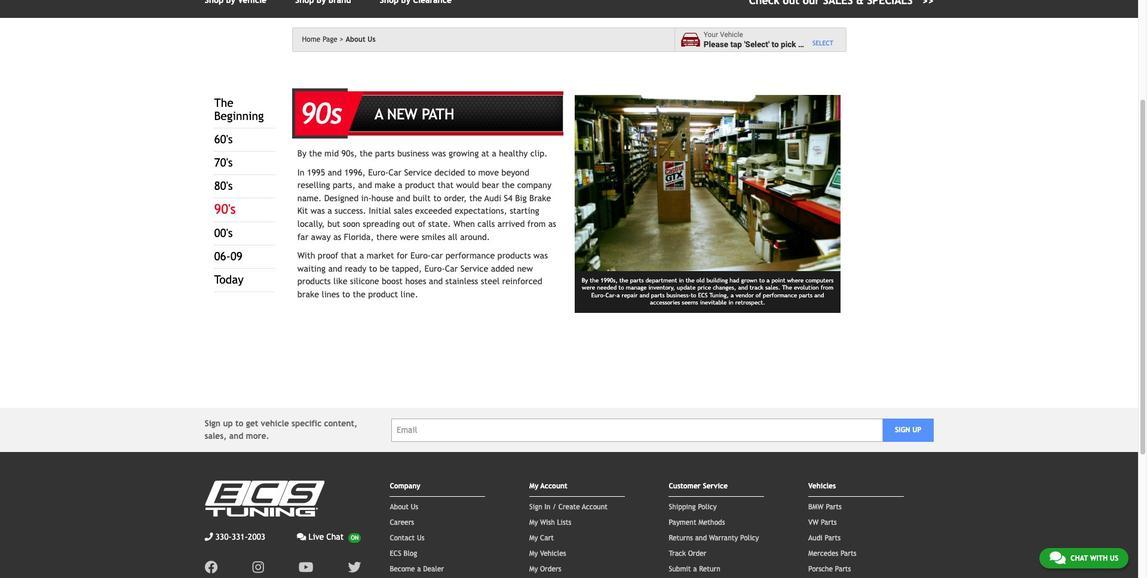 Task type: vqa. For each thing, say whether or not it's contained in the screenshot.


Task type: locate. For each thing, give the bounding box(es) containing it.
1 horizontal spatial car
[[445, 263, 458, 274]]

0 horizontal spatial by
[[297, 148, 307, 158]]

0 horizontal spatial vehicle
[[261, 419, 289, 428]]

department
[[646, 277, 677, 284]]

as down brake
[[548, 219, 556, 229]]

1 vertical spatial new
[[517, 263, 533, 274]]

products
[[497, 250, 531, 261], [297, 276, 331, 286]]

2 vertical spatial was
[[533, 250, 548, 261]]

price
[[698, 285, 711, 291]]

1 horizontal spatial audi
[[808, 534, 823, 543]]

evolution
[[794, 285, 819, 291]]

my for my account
[[529, 482, 539, 491]]

0 vertical spatial from
[[527, 219, 546, 229]]

1 vertical spatial comments image
[[1050, 551, 1066, 565]]

1 vertical spatial as
[[333, 232, 341, 242]]

0 horizontal spatial about
[[346, 35, 365, 44]]

submit a return link
[[669, 565, 720, 574]]

my wish lists
[[529, 519, 571, 527]]

the up manage
[[620, 277, 628, 284]]

1 horizontal spatial about
[[390, 503, 409, 511]]

please
[[704, 39, 728, 49]]

contact us link
[[390, 534, 425, 543]]

clip.
[[530, 148, 548, 158]]

customer service
[[669, 482, 728, 491]]

new
[[387, 106, 417, 123], [517, 263, 533, 274]]

2 vertical spatial service
[[703, 482, 728, 491]]

inventory,
[[649, 285, 675, 291]]

vehicles up bmw parts
[[808, 482, 836, 491]]

us right page
[[368, 35, 376, 44]]

initial
[[369, 206, 391, 216]]

track
[[669, 550, 686, 558]]

lines
[[322, 289, 340, 299]]

was up locally,
[[311, 206, 325, 216]]

the left mid
[[309, 148, 322, 158]]

and inside sign up to get vehicle specific content, sales, and more.
[[229, 431, 243, 441]]

ecs blog
[[390, 550, 417, 558]]

1 vertical spatial was
[[311, 206, 325, 216]]

0 horizontal spatial the
[[214, 96, 233, 109]]

twitter logo image
[[348, 561, 361, 574]]

parts for porsche parts
[[835, 565, 851, 574]]

but
[[327, 219, 340, 229]]

my vehicles link
[[529, 550, 566, 558]]

by left mid
[[297, 148, 307, 158]]

my cart
[[529, 534, 554, 543]]

1 horizontal spatial of
[[756, 292, 761, 299]]

comments image left live
[[297, 533, 306, 541]]

0 horizontal spatial in
[[679, 277, 684, 284]]

were down out
[[400, 232, 419, 242]]

vehicle right pick at top right
[[805, 39, 831, 49]]

vehicle
[[720, 31, 743, 39]]

1 horizontal spatial vehicles
[[808, 482, 836, 491]]

0 horizontal spatial in
[[297, 167, 305, 177]]

1 vertical spatial account
[[582, 503, 608, 511]]

a right pick at top right
[[798, 39, 803, 49]]

careers
[[390, 519, 414, 527]]

vehicle inside sign up to get vehicle specific content, sales, and more.
[[261, 419, 289, 428]]

my down my cart link
[[529, 550, 538, 558]]

new right a
[[387, 106, 417, 123]]

audi inside in 1995 and 1996, euro-car service decided to move beyond reselling parts, and make a       product that would bear the company name. designed in-house and built to order, the audi s4       big brake kit was a success. initial sales exceeded expectations, starting locally, but soon       spreading out of state.  when calls arrived from as far away as florida, there were smiles       all around.
[[485, 193, 501, 203]]

80's link
[[214, 179, 233, 193]]

to up exceeded
[[433, 193, 441, 203]]

1 horizontal spatial were
[[582, 285, 595, 291]]

ecs left blog
[[390, 550, 401, 558]]

a inside your vehicle please tap 'select' to pick a vehicle
[[798, 39, 803, 49]]

0 horizontal spatial new
[[387, 106, 417, 123]]

1 horizontal spatial about us
[[390, 503, 418, 511]]

tapped,
[[392, 263, 422, 274]]

bmw parts link
[[808, 503, 842, 511]]

from down computers
[[821, 285, 833, 291]]

by for by the 1990s, the parts department in the old building had grown to a point where computers were needed to manage inventory, update price changes, and track sales. the evolution from euro-car-a repair and parts business-to ecs tuning, a vendor of performance parts and accessories seems inevitable in retrospect.
[[582, 277, 588, 284]]

sales.
[[765, 285, 781, 291]]

1 horizontal spatial new
[[517, 263, 533, 274]]

comments image inside chat with us link
[[1050, 551, 1066, 565]]

0 horizontal spatial that
[[341, 250, 357, 261]]

instagram logo image
[[252, 561, 264, 574]]

parts up mercedes parts link
[[825, 534, 841, 543]]

0 horizontal spatial of
[[418, 219, 426, 229]]

the up update
[[686, 277, 695, 284]]

the up needed
[[590, 277, 599, 284]]

to left pick at top right
[[772, 39, 779, 49]]

was
[[432, 148, 446, 158], [311, 206, 325, 216], [533, 250, 548, 261]]

beginning
[[214, 109, 264, 123]]

car up stainless
[[445, 263, 458, 274]]

was inside with proof that a market for euro-car performance products was waiting and ready to be tapped, euro-car service added new products like silicone boost hoses and stainless steel reinforced brake lines to the product line.
[[533, 250, 548, 261]]

0 horizontal spatial was
[[311, 206, 325, 216]]

comments image left chat with us in the bottom of the page
[[1050, 551, 1066, 565]]

0 vertical spatial were
[[400, 232, 419, 242]]

chat right live
[[326, 532, 344, 542]]

and right sales,
[[229, 431, 243, 441]]

car up make
[[389, 167, 402, 177]]

returns and warranty policy link
[[669, 534, 759, 543]]

the inside the beginning
[[214, 96, 233, 109]]

1990s,
[[601, 277, 618, 284]]

product down boost
[[368, 289, 398, 299]]

shipping policy
[[669, 503, 717, 511]]

pick
[[781, 39, 796, 49]]

1 horizontal spatial ecs
[[698, 292, 708, 299]]

in inside in 1995 and 1996, euro-car service decided to move beyond reselling parts, and make a       product that would bear the company name. designed in-house and built to order, the audi s4       big brake kit was a success. initial sales exceeded expectations, starting locally, but soon       spreading out of state.  when calls arrived from as far away as florida, there were smiles       all around.
[[297, 167, 305, 177]]

0 vertical spatial in
[[679, 277, 684, 284]]

and up order
[[695, 534, 707, 543]]

1 vertical spatial audi
[[808, 534, 823, 543]]

product inside in 1995 and 1996, euro-car service decided to move beyond reselling parts, and make a       product that would bear the company name. designed in-house and built to order, the audi s4       big brake kit was a success. initial sales exceeded expectations, starting locally, but soon       spreading out of state.  when calls arrived from as far away as florida, there were smiles       all around.
[[405, 180, 435, 190]]

of right out
[[418, 219, 426, 229]]

0 vertical spatial vehicle
[[805, 39, 831, 49]]

parts left business
[[375, 148, 395, 158]]

my
[[529, 482, 539, 491], [529, 519, 538, 527], [529, 534, 538, 543], [529, 550, 538, 558], [529, 565, 538, 574]]

1 vertical spatial by
[[582, 277, 588, 284]]

about right page
[[346, 35, 365, 44]]

euro- down needed
[[591, 292, 606, 299]]

chat
[[326, 532, 344, 542], [1071, 554, 1088, 563]]

0 vertical spatial product
[[405, 180, 435, 190]]

1 horizontal spatial from
[[821, 285, 833, 291]]

comments image
[[297, 533, 306, 541], [1050, 551, 1066, 565]]

vehicles
[[808, 482, 836, 491], [540, 550, 566, 558]]

sign inside sign up to get vehicle specific content, sales, and more.
[[205, 419, 221, 428]]

my left cart
[[529, 534, 538, 543]]

that down decided
[[438, 180, 454, 190]]

in
[[679, 277, 684, 284], [729, 300, 734, 306]]

1 horizontal spatial performance
[[763, 292, 797, 299]]

0 vertical spatial service
[[404, 167, 432, 177]]

0 horizontal spatial products
[[297, 276, 331, 286]]

from inside in 1995 and 1996, euro-car service decided to move beyond reselling parts, and make a       product that would bear the company name. designed in-house and built to order, the audi s4       big brake kit was a success. initial sales exceeded expectations, starting locally, but soon       spreading out of state.  when calls arrived from as far away as florida, there were smiles       all around.
[[527, 219, 546, 229]]

0 vertical spatial about
[[346, 35, 365, 44]]

0 vertical spatial by
[[297, 148, 307, 158]]

service down by the mid 90s, the parts business was growing at a healthy clip.
[[404, 167, 432, 177]]

from down starting
[[527, 219, 546, 229]]

policy up methods
[[698, 503, 717, 511]]

about us link
[[390, 503, 418, 511]]

us right with
[[1110, 554, 1119, 563]]

building
[[707, 277, 728, 284]]

1 vertical spatial car
[[445, 263, 458, 274]]

us right contact
[[417, 534, 425, 543]]

0 horizontal spatial comments image
[[297, 533, 306, 541]]

manage
[[626, 285, 647, 291]]

0 vertical spatial about us
[[346, 35, 376, 44]]

to up repair
[[619, 285, 624, 291]]

ecs down price
[[698, 292, 708, 299]]

1 vertical spatial performance
[[763, 292, 797, 299]]

1 vertical spatial in
[[545, 503, 550, 511]]

90's link
[[214, 201, 236, 217]]

1 horizontal spatial comments image
[[1050, 551, 1066, 565]]

parts up manage
[[630, 277, 644, 284]]

audi down vw
[[808, 534, 823, 543]]

1 vertical spatial were
[[582, 285, 595, 291]]

sign inside "button"
[[895, 426, 910, 434]]

my up my wish lists
[[529, 482, 539, 491]]

that up ready
[[341, 250, 357, 261]]

0 horizontal spatial audi
[[485, 193, 501, 203]]

0 vertical spatial in
[[297, 167, 305, 177]]

house
[[372, 193, 394, 203]]

line.
[[401, 289, 418, 299]]

0 vertical spatial products
[[497, 250, 531, 261]]

1 vertical spatial about us
[[390, 503, 418, 511]]

2 my from the top
[[529, 519, 538, 527]]

proof
[[318, 250, 338, 261]]

success.
[[335, 206, 366, 216]]

service up stainless
[[461, 263, 488, 274]]

when
[[454, 219, 475, 229]]

for
[[397, 250, 408, 261]]

in left 1995
[[297, 167, 305, 177]]

vw parts link
[[808, 519, 837, 527]]

0 horizontal spatial from
[[527, 219, 546, 229]]

0 horizontal spatial were
[[400, 232, 419, 242]]

youtube logo image
[[299, 561, 313, 574]]

update
[[677, 285, 696, 291]]

euro- up make
[[368, 167, 389, 177]]

home page link
[[302, 35, 343, 44]]

euro-
[[368, 167, 389, 177], [410, 250, 431, 261], [425, 263, 445, 274], [591, 292, 606, 299]]

service inside with proof that a market for euro-car performance products was waiting and ready to be tapped, euro-car service added new products like silicone boost hoses and stainless steel reinforced brake lines to the product line.
[[461, 263, 488, 274]]

products down waiting
[[297, 276, 331, 286]]

policy right warranty
[[740, 534, 759, 543]]

a
[[798, 39, 803, 49], [492, 148, 496, 158], [398, 180, 402, 190], [328, 206, 332, 216], [360, 250, 364, 261], [767, 277, 770, 284], [617, 292, 620, 299], [731, 292, 734, 299], [417, 565, 421, 574], [693, 565, 697, 574]]

performance
[[446, 250, 495, 261], [763, 292, 797, 299]]

1 vertical spatial vehicle
[[261, 419, 289, 428]]

0 vertical spatial ecs
[[698, 292, 708, 299]]

a right at
[[492, 148, 496, 158]]

comments image inside live chat link
[[297, 533, 306, 541]]

of down track
[[756, 292, 761, 299]]

the inside with proof that a market for euro-car performance products was waiting and ready to be tapped, euro-car service added new products like silicone boost hoses and stainless steel reinforced brake lines to the product line.
[[353, 289, 366, 299]]

products up added
[[497, 250, 531, 261]]

3 my from the top
[[529, 534, 538, 543]]

were left needed
[[582, 285, 595, 291]]

90s
[[300, 97, 342, 130]]

in left /
[[545, 503, 550, 511]]

0 horizontal spatial service
[[404, 167, 432, 177]]

up for sign up to get vehicle specific content, sales, and more.
[[223, 419, 233, 428]]

performance inside the by the 1990s, the parts department in the old building had grown to a point where computers were needed to manage inventory, update price changes, and track sales. the evolution from euro-car-a repair and parts business-to ecs tuning, a vendor of performance parts and accessories seems inevitable in retrospect.
[[763, 292, 797, 299]]

product
[[405, 180, 435, 190], [368, 289, 398, 299]]

the inside the by the 1990s, the parts department in the old building had grown to a point where computers were needed to manage inventory, update price changes, and track sales. the evolution from euro-car-a repair and parts business-to ecs tuning, a vendor of performance parts and accessories seems inevitable in retrospect.
[[782, 285, 792, 291]]

0 horizontal spatial as
[[333, 232, 341, 242]]

sign in / create account link
[[529, 503, 608, 511]]

0 vertical spatial as
[[548, 219, 556, 229]]

1 horizontal spatial policy
[[740, 534, 759, 543]]

tap
[[730, 39, 742, 49]]

parts for vw parts
[[821, 519, 837, 527]]

parts down inventory,
[[651, 292, 665, 299]]

2 horizontal spatial sign
[[895, 426, 910, 434]]

performance down sales.
[[763, 292, 797, 299]]

product up built
[[405, 180, 435, 190]]

parts right bmw
[[826, 503, 842, 511]]

a up sales.
[[767, 277, 770, 284]]

car inside with proof that a market for euro-car performance products was waiting and ready to be tapped, euro-car service added new products like silicone boost hoses and stainless steel reinforced brake lines to the product line.
[[445, 263, 458, 274]]

1 vertical spatial that
[[341, 250, 357, 261]]

1 vertical spatial service
[[461, 263, 488, 274]]

1 vertical spatial about
[[390, 503, 409, 511]]

0 horizontal spatial product
[[368, 289, 398, 299]]

company
[[390, 482, 420, 491]]

starting
[[510, 206, 539, 216]]

vehicles up orders
[[540, 550, 566, 558]]

bear
[[482, 180, 499, 190]]

account up /
[[540, 482, 568, 491]]

live chat
[[309, 532, 344, 542]]

in down tuning,
[[729, 300, 734, 306]]

comments image for chat
[[1050, 551, 1066, 565]]

bmw parts
[[808, 503, 842, 511]]

parts up the "porsche parts" link
[[841, 550, 857, 558]]

0 vertical spatial was
[[432, 148, 446, 158]]

0 vertical spatial comments image
[[297, 533, 306, 541]]

euro- right for
[[410, 250, 431, 261]]

a right make
[[398, 180, 402, 190]]

new up reinforced on the top left
[[517, 263, 533, 274]]

warranty
[[709, 534, 738, 543]]

vehicle inside your vehicle please tap 'select' to pick a vehicle
[[805, 39, 831, 49]]

0 horizontal spatial up
[[223, 419, 233, 428]]

2 horizontal spatial was
[[533, 250, 548, 261]]

decided
[[435, 167, 465, 177]]

payment
[[669, 519, 696, 527]]

1 vertical spatial the
[[782, 285, 792, 291]]

1 vertical spatial ecs
[[390, 550, 401, 558]]

0 horizontal spatial sign
[[205, 419, 221, 428]]

0 vertical spatial the
[[214, 96, 233, 109]]

1 vertical spatial in
[[729, 300, 734, 306]]

shipping policy link
[[669, 503, 717, 511]]

in up update
[[679, 277, 684, 284]]

chat left with
[[1071, 554, 1088, 563]]

1 horizontal spatial by
[[582, 277, 588, 284]]

1 horizontal spatial the
[[782, 285, 792, 291]]

up inside sign up to get vehicle specific content, sales, and more.
[[223, 419, 233, 428]]

stainless
[[445, 276, 478, 286]]

was up decided
[[432, 148, 446, 158]]

5 my from the top
[[529, 565, 538, 574]]

a new path
[[375, 106, 454, 123]]

retrospect.
[[735, 300, 765, 306]]

parts,
[[333, 180, 355, 190]]

to
[[772, 39, 779, 49], [468, 167, 476, 177], [433, 193, 441, 203], [369, 263, 377, 274], [759, 277, 765, 284], [619, 285, 624, 291], [342, 289, 350, 299], [691, 292, 696, 299], [235, 419, 243, 428]]

a up ready
[[360, 250, 364, 261]]

0 vertical spatial policy
[[698, 503, 717, 511]]

growing
[[449, 148, 479, 158]]

up inside sign up "button"
[[912, 426, 922, 434]]

live chat link
[[297, 531, 361, 544]]

1 horizontal spatial service
[[461, 263, 488, 274]]

and up in-
[[358, 180, 372, 190]]

big
[[515, 193, 527, 203]]

0 vertical spatial of
[[418, 219, 426, 229]]

the beginning link
[[214, 96, 264, 123]]

about up careers
[[390, 503, 409, 511]]

70's link
[[214, 156, 233, 169]]

the up 60's link
[[214, 96, 233, 109]]

1 vertical spatial of
[[756, 292, 761, 299]]

up for sign up
[[912, 426, 922, 434]]

parts down mercedes parts
[[835, 565, 851, 574]]

all
[[448, 232, 458, 242]]

1 horizontal spatial vehicle
[[805, 39, 831, 49]]

1 horizontal spatial sign
[[529, 503, 542, 511]]

car
[[431, 250, 443, 261]]

audi down bear
[[485, 193, 501, 203]]

my left wish
[[529, 519, 538, 527]]

blog
[[404, 550, 417, 558]]

0 vertical spatial that
[[438, 180, 454, 190]]

vehicle up more. at left
[[261, 419, 289, 428]]

porsche parts
[[808, 565, 851, 574]]

0 vertical spatial performance
[[446, 250, 495, 261]]

performance down around.
[[446, 250, 495, 261]]

the up expectations,
[[469, 193, 482, 203]]

service right the customer
[[703, 482, 728, 491]]

were inside the by the 1990s, the parts department in the old building had grown to a point where computers were needed to manage inventory, update price changes, and track sales. the evolution from euro-car-a repair and parts business-to ecs tuning, a vendor of performance parts and accessories seems inevitable in retrospect.
[[582, 285, 595, 291]]

and up vendor
[[738, 285, 748, 291]]

by inside the by the 1990s, the parts department in the old building had grown to a point where computers were needed to manage inventory, update price changes, and track sales. the evolution from euro-car-a repair and parts business-to ecs tuning, a vendor of performance parts and accessories seems inevitable in retrospect.
[[582, 277, 588, 284]]

1 my from the top
[[529, 482, 539, 491]]

were
[[400, 232, 419, 242], [582, 285, 595, 291]]

4 my from the top
[[529, 550, 538, 558]]

to left get
[[235, 419, 243, 428]]

would
[[456, 180, 479, 190]]

1 horizontal spatial in
[[729, 300, 734, 306]]

about us right page
[[346, 35, 376, 44]]

euro- inside the by the 1990s, the parts department in the old building had grown to a point where computers were needed to manage inventory, update price changes, and track sales. the evolution from euro-car-a repair and parts business-to ecs tuning, a vendor of performance parts and accessories seems inevitable in retrospect.
[[591, 292, 606, 299]]

more.
[[246, 431, 269, 441]]

1 horizontal spatial up
[[912, 426, 922, 434]]

the down "silicone"
[[353, 289, 366, 299]]

1 horizontal spatial product
[[405, 180, 435, 190]]

0 horizontal spatial performance
[[446, 250, 495, 261]]

0 horizontal spatial chat
[[326, 532, 344, 542]]

contact us
[[390, 534, 425, 543]]

a left repair
[[617, 292, 620, 299]]

by left 1990s,
[[582, 277, 588, 284]]

business-
[[667, 292, 691, 299]]



Task type: describe. For each thing, give the bounding box(es) containing it.
florida,
[[344, 232, 374, 242]]

and right hoses
[[429, 276, 443, 286]]

sales
[[394, 206, 413, 216]]

to up would at the left top of page
[[468, 167, 476, 177]]

porsche
[[808, 565, 833, 574]]

wish
[[540, 519, 555, 527]]

1 horizontal spatial was
[[432, 148, 446, 158]]

computers
[[806, 277, 834, 284]]

to up the seems in the bottom right of the page
[[691, 292, 696, 299]]

09
[[230, 250, 242, 263]]

service inside in 1995 and 1996, euro-car service decided to move beyond reselling parts, and make a       product that would bear the company name. designed in-house and built to order, the audi s4       big brake kit was a success. initial sales exceeded expectations, starting locally, but soon       spreading out of state.  when calls arrived from as far away as florida, there were smiles       all around.
[[404, 167, 432, 177]]

facebook logo image
[[205, 561, 218, 574]]

spreading
[[363, 219, 400, 229]]

90s,
[[341, 148, 357, 158]]

sign for sign up to get vehicle specific content, sales, and more.
[[205, 419, 221, 428]]

my for my orders
[[529, 565, 538, 574]]

'select'
[[744, 39, 770, 49]]

chat with us link
[[1040, 548, 1129, 569]]

06-
[[214, 250, 230, 263]]

vendor
[[736, 292, 754, 299]]

and up like
[[328, 263, 342, 274]]

waiting
[[297, 263, 326, 274]]

beyond
[[502, 167, 529, 177]]

new inside with proof that a market for euro-car performance products was waiting and ready to be tapped, euro-car service added new products like silicone boost hoses and stainless steel reinforced brake lines to the product line.
[[517, 263, 533, 274]]

Email email field
[[391, 419, 883, 442]]

point
[[772, 277, 785, 284]]

0 horizontal spatial account
[[540, 482, 568, 491]]

track order link
[[669, 550, 706, 558]]

my orders link
[[529, 565, 561, 574]]

a up but
[[328, 206, 332, 216]]

brake
[[529, 193, 551, 203]]

and up parts,
[[328, 167, 342, 177]]

to up track
[[759, 277, 765, 284]]

euro- inside in 1995 and 1996, euro-car service decided to move beyond reselling parts, and make a       product that would bear the company name. designed in-house and built to order, the audi s4       big brake kit was a success. initial sales exceeded expectations, starting locally, but soon       spreading out of state.  when calls arrived from as far away as florida, there were smiles       all around.
[[368, 167, 389, 177]]

90's
[[214, 201, 236, 217]]

my for my wish lists
[[529, 519, 538, 527]]

performance inside with proof that a market for euro-car performance products was waiting and ready to be tapped, euro-car service added new products like silicone boost hoses and stainless steel reinforced brake lines to the product line.
[[446, 250, 495, 261]]

ecs inside the by the 1990s, the parts department in the old building had grown to a point where computers were needed to manage inventory, update price changes, and track sales. the evolution from euro-car-a repair and parts business-to ecs tuning, a vendor of performance parts and accessories seems inevitable in retrospect.
[[698, 292, 708, 299]]

dealer
[[423, 565, 444, 574]]

ready
[[345, 263, 366, 274]]

0 horizontal spatial ecs
[[390, 550, 401, 558]]

0 horizontal spatial vehicles
[[540, 550, 566, 558]]

become a dealer
[[390, 565, 444, 574]]

a left "dealer"
[[417, 565, 421, 574]]

parts down evolution at the right
[[799, 292, 813, 299]]

submit a return
[[669, 565, 720, 574]]

phone image
[[205, 533, 213, 541]]

to left be on the left of the page
[[369, 263, 377, 274]]

submit
[[669, 565, 691, 574]]

changes,
[[713, 285, 736, 291]]

had
[[730, 277, 739, 284]]

car inside in 1995 and 1996, euro-car service decided to move beyond reselling parts, and make a       product that would bear the company name. designed in-house and built to order, the audi s4       big brake kit was a success. initial sales exceeded expectations, starting locally, but soon       spreading out of state.  when calls arrived from as far away as florida, there were smiles       all around.
[[389, 167, 402, 177]]

lists
[[557, 519, 571, 527]]

2 horizontal spatial service
[[703, 482, 728, 491]]

business
[[397, 148, 429, 158]]

1 vertical spatial products
[[297, 276, 331, 286]]

my vehicles
[[529, 550, 566, 558]]

of inside the by the 1990s, the parts department in the old building had grown to a point where computers were needed to manage inventory, update price changes, and track sales. the evolution from euro-car-a repair and parts business-to ecs tuning, a vendor of performance parts and accessories seems inevitable in retrospect.
[[756, 292, 761, 299]]

grown
[[741, 277, 757, 284]]

0 vertical spatial chat
[[326, 532, 344, 542]]

sign for sign up
[[895, 426, 910, 434]]

80's
[[214, 179, 233, 193]]

repair
[[622, 292, 638, 299]]

euro- down car
[[425, 263, 445, 274]]

move
[[478, 167, 499, 177]]

your
[[704, 31, 718, 39]]

ecs blog link
[[390, 550, 417, 558]]

to inside your vehicle please tap 'select' to pick a vehicle
[[772, 39, 779, 49]]

and down evolution at the right
[[814, 292, 824, 299]]

careers link
[[390, 519, 414, 527]]

that inside in 1995 and 1996, euro-car service decided to move beyond reselling parts, and make a       product that would bear the company name. designed in-house and built to order, the audi s4       big brake kit was a success. initial sales exceeded expectations, starting locally, but soon       spreading out of state.  when calls arrived from as far away as florida, there were smiles       all around.
[[438, 180, 454, 190]]

in 1995 and 1996, euro-car service decided to move beyond reselling parts, and make a       product that would bear the company name. designed in-house and built to order, the audi s4       big brake kit was a success. initial sales exceeded expectations, starting locally, but soon       spreading out of state.  when calls arrived from as far away as florida, there were smiles       all around.
[[297, 167, 556, 242]]

accessories
[[650, 300, 680, 306]]

where
[[787, 277, 804, 284]]

0 vertical spatial new
[[387, 106, 417, 123]]

with
[[297, 250, 315, 261]]

to inside sign up to get vehicle specific content, sales, and more.
[[235, 419, 243, 428]]

parts for mercedes parts
[[841, 550, 857, 558]]

my for my vehicles
[[529, 550, 538, 558]]

a left return
[[693, 565, 697, 574]]

331-
[[232, 532, 248, 542]]

become
[[390, 565, 415, 574]]

a down changes,
[[731, 292, 734, 299]]

1 vertical spatial policy
[[740, 534, 759, 543]]

the up the s4
[[502, 180, 515, 190]]

60's link
[[214, 133, 233, 146]]

there
[[376, 232, 397, 242]]

my wish lists link
[[529, 519, 571, 527]]

the right 90s,
[[360, 148, 373, 158]]

today
[[214, 273, 244, 286]]

a
[[375, 106, 383, 123]]

to down like
[[342, 289, 350, 299]]

parts for bmw parts
[[826, 503, 842, 511]]

locally,
[[297, 219, 325, 229]]

00's
[[214, 227, 233, 240]]

parts for audi parts
[[825, 534, 841, 543]]

from inside the by the 1990s, the parts department in the old building had grown to a point where computers were needed to manage inventory, update price changes, and track sales. the evolution from euro-car-a repair and parts business-to ecs tuning, a vendor of performance parts and accessories seems inevitable in retrospect.
[[821, 285, 833, 291]]

orders
[[540, 565, 561, 574]]

70's
[[214, 156, 233, 169]]

were inside in 1995 and 1996, euro-car service decided to move beyond reselling parts, and make a       product that would bear the company name. designed in-house and built to order, the audi s4       big brake kit was a success. initial sales exceeded expectations, starting locally, but soon       spreading out of state.  when calls arrived from as far away as florida, there were smiles       all around.
[[400, 232, 419, 242]]

sign for sign in / create account
[[529, 503, 542, 511]]

us up careers
[[411, 503, 418, 511]]

0 horizontal spatial about us
[[346, 35, 376, 44]]

the beginning
[[214, 96, 264, 123]]

1 horizontal spatial products
[[497, 250, 531, 261]]

audi parts link
[[808, 534, 841, 543]]

brake
[[297, 289, 319, 299]]

my account
[[529, 482, 568, 491]]

path
[[422, 106, 454, 123]]

today link
[[214, 273, 244, 286]]

sign up
[[895, 426, 922, 434]]

make
[[375, 180, 395, 190]]

0 horizontal spatial policy
[[698, 503, 717, 511]]

mercedes
[[808, 550, 838, 558]]

product inside with proof that a market for euro-car performance products was waiting and ready to be tapped, euro-car service added new products like silicone boost hoses and stainless steel reinforced brake lines to the product line.
[[368, 289, 398, 299]]

silicone
[[350, 276, 379, 286]]

returns
[[669, 534, 693, 543]]

1 horizontal spatial as
[[548, 219, 556, 229]]

live
[[309, 532, 324, 542]]

ecs tuning image
[[205, 481, 324, 517]]

my for my cart
[[529, 534, 538, 543]]

a inside with proof that a market for euro-car performance products was waiting and ready to be tapped, euro-car service added new products like silicone boost hoses and stainless steel reinforced brake lines to the product line.
[[360, 250, 364, 261]]

added
[[491, 263, 515, 274]]

by for by the mid 90s, the parts business was growing at a healthy clip.
[[297, 148, 307, 158]]

was inside in 1995 and 1996, euro-car service decided to move beyond reselling parts, and make a       product that would bear the company name. designed in-house and built to order, the audi s4       big brake kit was a success. initial sales exceeded expectations, starting locally, but soon       spreading out of state.  when calls arrived from as far away as florida, there were smiles       all around.
[[311, 206, 325, 216]]

that inside with proof that a market for euro-car performance products was waiting and ready to be tapped, euro-car service added new products like silicone boost hoses and stainless steel reinforced brake lines to the product line.
[[341, 250, 357, 261]]

select
[[813, 39, 833, 46]]

designed
[[324, 193, 359, 203]]

hoses
[[405, 276, 426, 286]]

of inside in 1995 and 1996, euro-car service decided to move beyond reselling parts, and make a       product that would bear the company name. designed in-house and built to order, the audi s4       big brake kit was a success. initial sales exceeded expectations, starting locally, but soon       spreading out of state.  when calls arrived from as far away as florida, there were smiles       all around.
[[418, 219, 426, 229]]

old
[[696, 277, 705, 284]]

and down manage
[[640, 292, 649, 299]]

car-
[[606, 292, 617, 299]]

by the mid 90s, the parts business was growing at a healthy clip.
[[297, 148, 548, 158]]

1 horizontal spatial chat
[[1071, 554, 1088, 563]]

1995
[[307, 167, 325, 177]]

330-331-2003
[[215, 532, 265, 542]]

and up sales
[[396, 193, 410, 203]]

06-09 link
[[214, 250, 242, 263]]

comments image for live
[[297, 533, 306, 541]]



